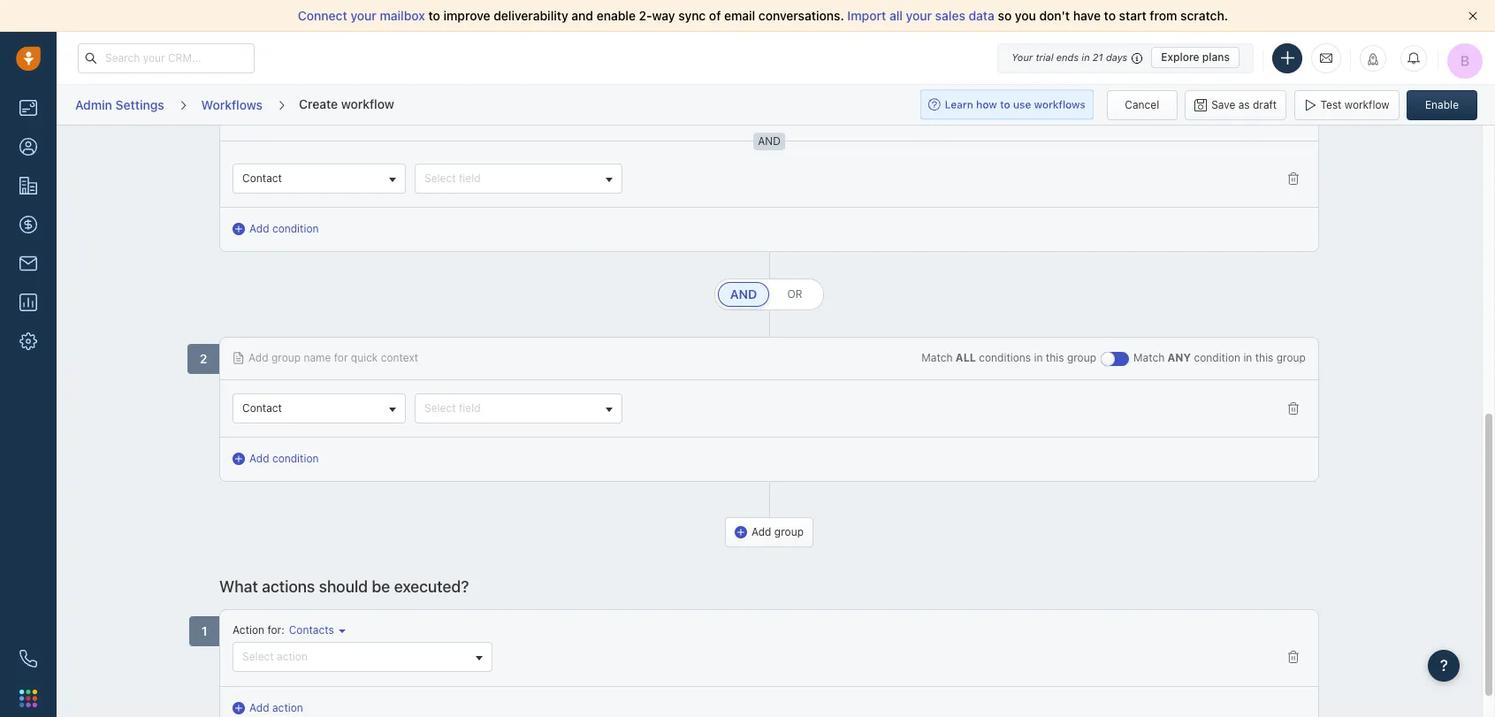 Task type: describe. For each thing, give the bounding box(es) containing it.
conditions
[[979, 351, 1031, 364]]

1 vertical spatial select
[[425, 402, 456, 415]]

this for conditions
[[1046, 351, 1064, 364]]

or
[[787, 288, 803, 301]]

add condition for the 'add condition' link corresponding to first select field button
[[249, 222, 319, 235]]

email image
[[1320, 50, 1333, 65]]

cancel
[[1125, 98, 1159, 111]]

condition for 1st select field button from the bottom of the page
[[272, 452, 319, 465]]

this for condition
[[1255, 351, 1274, 364]]

quick
[[351, 351, 378, 364]]

trial
[[1036, 51, 1054, 63]]

add action
[[249, 702, 303, 715]]

what actions should be executed?
[[219, 578, 469, 596]]

improve
[[443, 8, 490, 23]]

enable
[[597, 8, 636, 23]]

sync
[[678, 8, 706, 23]]

group inside add group button
[[774, 526, 804, 539]]

so
[[998, 8, 1012, 23]]

contacts
[[289, 624, 334, 637]]

all
[[956, 351, 976, 364]]

close image
[[1469, 11, 1478, 20]]

import
[[848, 8, 886, 23]]

workflows link
[[200, 91, 264, 119]]

save as draft button
[[1185, 90, 1287, 120]]

settings
[[115, 97, 164, 112]]

connect your mailbox to improve deliverability and enable 2-way sync of email conversations. import all your sales data so you don't have to start from scratch.
[[298, 8, 1228, 23]]

add group name for quick context
[[249, 351, 418, 364]]

field for first select field button
[[459, 172, 481, 185]]

admin settings link
[[74, 91, 165, 119]]

deliverability
[[494, 8, 568, 23]]

connect your mailbox link
[[298, 8, 428, 23]]

connect
[[298, 8, 347, 23]]

21
[[1093, 51, 1103, 63]]

any
[[1168, 351, 1191, 364]]

contact for the 'add condition' link corresponding to first select field button
[[242, 172, 282, 185]]

contact for 1st select field button from the bottom of the page the 'add condition' link
[[242, 402, 282, 415]]

add inside add action link
[[249, 702, 269, 715]]

days
[[1106, 51, 1128, 63]]

phone element
[[11, 641, 46, 676]]

select inside button
[[242, 650, 274, 664]]

have
[[1073, 8, 1101, 23]]

as
[[1239, 98, 1250, 111]]

enable button
[[1407, 90, 1478, 120]]

action for add action
[[272, 702, 303, 715]]

add condition link for first select field button
[[233, 221, 319, 237]]

match for match all conditions in this group
[[922, 351, 953, 364]]

create workflow
[[299, 96, 394, 111]]

enable
[[1425, 98, 1459, 111]]

add action link
[[233, 701, 303, 717]]

1 your from the left
[[351, 8, 377, 23]]

admin
[[75, 97, 112, 112]]

test workflow
[[1321, 98, 1390, 111]]

should
[[319, 578, 368, 596]]

workflows
[[201, 97, 263, 112]]

cancel button
[[1107, 90, 1178, 120]]

2-
[[639, 8, 652, 23]]

what
[[219, 578, 258, 596]]

admin settings
[[75, 97, 164, 112]]



Task type: vqa. For each thing, say whether or not it's contained in the screenshot.
the bottommost Select field button
yes



Task type: locate. For each thing, give the bounding box(es) containing it.
and
[[572, 8, 593, 23], [730, 287, 757, 302], [732, 288, 755, 301]]

add action button
[[233, 701, 321, 717]]

0 horizontal spatial workflow
[[341, 96, 394, 111]]

don't
[[1039, 8, 1070, 23]]

select action
[[242, 650, 308, 664]]

contact button down create
[[233, 164, 406, 194]]

1 vertical spatial select field
[[425, 402, 481, 415]]

action down the :
[[277, 650, 308, 664]]

0 vertical spatial add condition
[[249, 222, 319, 235]]

group
[[271, 351, 301, 364], [1067, 351, 1097, 364], [1277, 351, 1306, 364], [774, 526, 804, 539]]

1 vertical spatial for
[[267, 624, 281, 637]]

workflow right test
[[1345, 98, 1390, 111]]

add condition link for 1st select field button from the bottom of the page
[[233, 451, 319, 467]]

0 vertical spatial action
[[277, 650, 308, 664]]

0 vertical spatial contact button
[[233, 164, 406, 194]]

1 vertical spatial add condition
[[249, 452, 319, 465]]

for left quick
[[334, 351, 348, 364]]

0 vertical spatial add condition link
[[233, 221, 319, 237]]

1 this from the left
[[1046, 351, 1064, 364]]

action for select action
[[277, 650, 308, 664]]

1 to from the left
[[428, 8, 440, 23]]

save
[[1212, 98, 1236, 111]]

add condition
[[249, 222, 319, 235], [249, 452, 319, 465]]

name
[[304, 351, 331, 364]]

import all your sales data link
[[848, 8, 998, 23]]

test workflow button
[[1294, 90, 1399, 120]]

match
[[922, 351, 953, 364], [1134, 351, 1165, 364]]

email
[[724, 8, 755, 23]]

save as draft
[[1212, 98, 1277, 111]]

phone image
[[19, 650, 37, 668]]

2 add condition from the top
[[249, 452, 319, 465]]

explore
[[1161, 50, 1200, 64]]

1 vertical spatial condition
[[1194, 351, 1241, 364]]

2 contact button from the top
[[233, 394, 406, 424]]

0 vertical spatial condition
[[272, 222, 319, 235]]

contact button down name
[[233, 394, 406, 424]]

from
[[1150, 8, 1177, 23]]

action inside select action button
[[277, 650, 308, 664]]

add
[[249, 222, 269, 235], [249, 351, 268, 364], [249, 452, 269, 465], [752, 526, 772, 539], [249, 702, 269, 715]]

your right all
[[906, 8, 932, 23]]

1 vertical spatial add condition link
[[233, 451, 319, 467]]

your
[[1012, 51, 1033, 63]]

explore plans
[[1161, 50, 1230, 64]]

condition
[[272, 222, 319, 235], [1194, 351, 1241, 364], [272, 452, 319, 465]]

for
[[334, 351, 348, 364], [267, 624, 281, 637]]

your
[[351, 8, 377, 23], [906, 8, 932, 23]]

add group button
[[725, 518, 814, 548]]

sales
[[935, 8, 966, 23]]

1 select field from the top
[[425, 172, 481, 185]]

1 horizontal spatial workflow
[[1345, 98, 1390, 111]]

to right mailbox in the left of the page
[[428, 8, 440, 23]]

1 horizontal spatial to
[[1104, 8, 1116, 23]]

contact
[[242, 172, 282, 185], [242, 402, 282, 415]]

draft
[[1253, 98, 1277, 111]]

1 horizontal spatial match
[[1134, 351, 1165, 364]]

match for match any condition in this group
[[1134, 351, 1165, 364]]

in for ends
[[1082, 51, 1090, 63]]

workflow inside button
[[1345, 98, 1390, 111]]

for right the action at the left bottom
[[267, 624, 281, 637]]

workflow right create
[[341, 96, 394, 111]]

1 vertical spatial contact button
[[233, 394, 406, 424]]

0 vertical spatial select field
[[425, 172, 481, 185]]

way
[[652, 8, 675, 23]]

ends
[[1056, 51, 1079, 63]]

2 contact from the top
[[242, 402, 282, 415]]

freshworks switcher image
[[19, 690, 37, 707]]

mailbox
[[380, 8, 425, 23]]

actions
[[262, 578, 315, 596]]

0 horizontal spatial this
[[1046, 351, 1064, 364]]

action inside add action link
[[272, 702, 303, 715]]

match all conditions in this group
[[922, 351, 1097, 364]]

data
[[969, 8, 995, 23]]

contacts button
[[285, 623, 346, 638]]

test
[[1321, 98, 1342, 111]]

field
[[459, 172, 481, 185], [459, 402, 481, 415]]

0 horizontal spatial your
[[351, 8, 377, 23]]

0 horizontal spatial in
[[1034, 351, 1043, 364]]

this right any
[[1255, 351, 1274, 364]]

2 select field button from the top
[[415, 394, 623, 424]]

add condition link
[[233, 221, 319, 237], [233, 451, 319, 467]]

0 vertical spatial select
[[425, 172, 456, 185]]

0 horizontal spatial to
[[428, 8, 440, 23]]

plans
[[1202, 50, 1230, 64]]

1 vertical spatial field
[[459, 402, 481, 415]]

action
[[233, 624, 264, 637]]

conversations.
[[759, 8, 844, 23]]

2 your from the left
[[906, 8, 932, 23]]

workflow for test workflow
[[1345, 98, 1390, 111]]

select field button
[[415, 164, 623, 194], [415, 394, 623, 424]]

and link
[[718, 282, 769, 307], [718, 282, 769, 307]]

all
[[890, 8, 903, 23]]

action for :
[[233, 624, 285, 637]]

0 horizontal spatial match
[[922, 351, 953, 364]]

2 vertical spatial select
[[242, 650, 274, 664]]

match left all
[[922, 351, 953, 364]]

workflow
[[341, 96, 394, 111], [1345, 98, 1390, 111]]

1 contact from the top
[[242, 172, 282, 185]]

your trial ends in 21 days
[[1012, 51, 1128, 63]]

contact button for 1st select field button from the bottom of the page the 'add condition' link
[[233, 394, 406, 424]]

contact down workflows link
[[242, 172, 282, 185]]

or link
[[769, 282, 821, 307]]

1 vertical spatial contact
[[242, 402, 282, 415]]

add condition for 1st select field button from the bottom of the page the 'add condition' link
[[249, 452, 319, 465]]

of
[[709, 8, 721, 23]]

1 horizontal spatial for
[[334, 351, 348, 364]]

0 vertical spatial for
[[334, 351, 348, 364]]

this
[[1046, 351, 1064, 364], [1255, 351, 1274, 364]]

create
[[299, 96, 338, 111]]

context
[[381, 351, 418, 364]]

in for condition
[[1244, 351, 1252, 364]]

2 match from the left
[[1134, 351, 1165, 364]]

2 vertical spatial condition
[[272, 452, 319, 465]]

condition for first select field button
[[272, 222, 319, 235]]

2 select field from the top
[[425, 402, 481, 415]]

2 horizontal spatial in
[[1244, 351, 1252, 364]]

1 vertical spatial action
[[272, 702, 303, 715]]

1 contact button from the top
[[233, 164, 406, 194]]

1 field from the top
[[459, 172, 481, 185]]

in right any
[[1244, 351, 1252, 364]]

match any condition in this group
[[1134, 351, 1306, 364]]

0 horizontal spatial for
[[267, 624, 281, 637]]

add inside add group button
[[752, 526, 772, 539]]

in left 21
[[1082, 51, 1090, 63]]

:
[[281, 624, 285, 637]]

contact button
[[233, 164, 406, 194], [233, 394, 406, 424]]

workflow for create workflow
[[341, 96, 394, 111]]

field for 1st select field button from the bottom of the page
[[459, 402, 481, 415]]

executed?
[[394, 578, 469, 596]]

1 vertical spatial select field button
[[415, 394, 623, 424]]

add group
[[752, 526, 804, 539]]

1 horizontal spatial your
[[906, 8, 932, 23]]

2 this from the left
[[1255, 351, 1274, 364]]

0 vertical spatial contact
[[242, 172, 282, 185]]

select action button
[[233, 642, 493, 672]]

1 add condition link from the top
[[233, 221, 319, 237]]

action down select action
[[272, 702, 303, 715]]

1 horizontal spatial in
[[1082, 51, 1090, 63]]

action
[[277, 650, 308, 664], [272, 702, 303, 715]]

contact down add group name for quick context
[[242, 402, 282, 415]]

2 field from the top
[[459, 402, 481, 415]]

1 select field button from the top
[[415, 164, 623, 194]]

1 add condition from the top
[[249, 222, 319, 235]]

this right the conditions
[[1046, 351, 1064, 364]]

1 match from the left
[[922, 351, 953, 364]]

scratch.
[[1181, 8, 1228, 23]]

contact button for the 'add condition' link corresponding to first select field button
[[233, 164, 406, 194]]

in for conditions
[[1034, 351, 1043, 364]]

to
[[428, 8, 440, 23], [1104, 8, 1116, 23]]

your left mailbox in the left of the page
[[351, 8, 377, 23]]

0 vertical spatial field
[[459, 172, 481, 185]]

match left any
[[1134, 351, 1165, 364]]

2 to from the left
[[1104, 8, 1116, 23]]

you
[[1015, 8, 1036, 23]]

select
[[425, 172, 456, 185], [425, 402, 456, 415], [242, 650, 274, 664]]

to left the start
[[1104, 8, 1116, 23]]

be
[[372, 578, 390, 596]]

explore plans link
[[1152, 47, 1240, 68]]

2 add condition link from the top
[[233, 451, 319, 467]]

select field
[[425, 172, 481, 185], [425, 402, 481, 415]]

1 horizontal spatial this
[[1255, 351, 1274, 364]]

0 vertical spatial select field button
[[415, 164, 623, 194]]

in right the conditions
[[1034, 351, 1043, 364]]

Search your CRM... text field
[[78, 43, 255, 73]]

in
[[1082, 51, 1090, 63], [1034, 351, 1043, 364], [1244, 351, 1252, 364]]

start
[[1119, 8, 1147, 23]]



